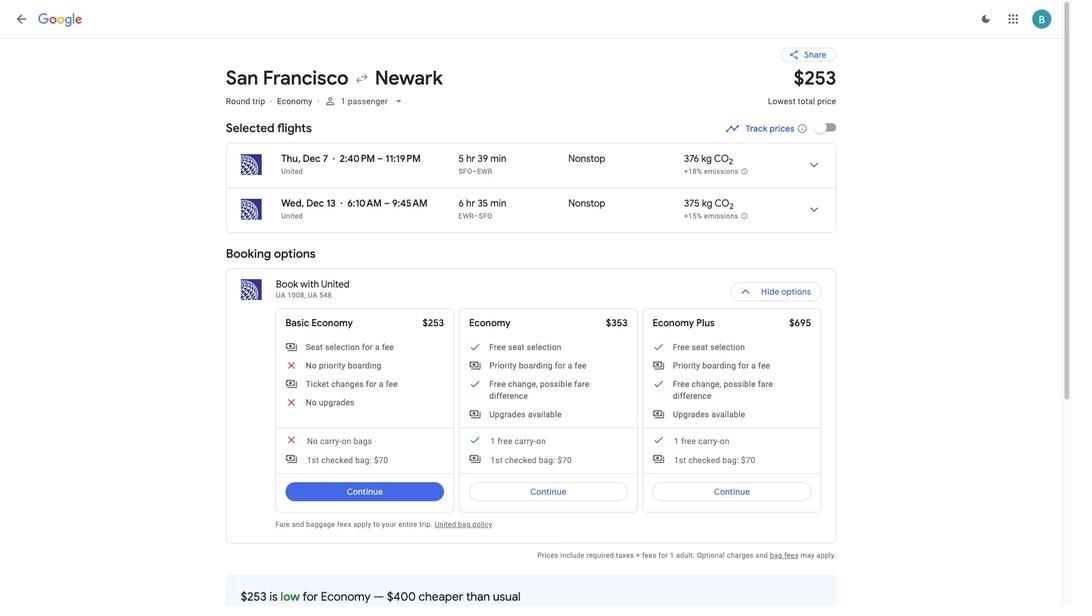 Task type: locate. For each thing, give the bounding box(es) containing it.
1 horizontal spatial $253
[[423, 318, 444, 330]]

for
[[362, 343, 373, 352], [555, 361, 566, 371], [738, 361, 749, 371], [366, 380, 377, 389], [658, 552, 668, 560], [302, 590, 318, 605]]

bag:
[[355, 456, 372, 466], [539, 456, 555, 466], [722, 456, 739, 466]]

0 horizontal spatial fees
[[337, 521, 351, 529]]

change, for economy plus
[[692, 380, 721, 389]]

no down ticket
[[306, 398, 317, 408]]

1 horizontal spatial bag
[[770, 552, 782, 560]]

1 horizontal spatial seat
[[692, 343, 708, 352]]

2 continue button from the left
[[469, 478, 628, 507]]

upgrades
[[489, 410, 526, 420], [673, 410, 709, 420]]

0 vertical spatial nonstop flight. element
[[568, 153, 605, 167]]

upgrades available
[[489, 410, 562, 420], [673, 410, 745, 420]]

1 free carry-on
[[491, 437, 546, 446], [674, 437, 730, 446]]

2 horizontal spatial continue button
[[653, 478, 811, 507]]

0 horizontal spatial boarding
[[348, 361, 382, 371]]

change appearance image
[[972, 5, 1000, 33]]

fare for $695
[[758, 380, 773, 389]]

3 continue from the left
[[714, 487, 750, 498]]

2 1 free carry-on from the left
[[674, 437, 730, 446]]

ua down book
[[276, 291, 286, 300]]

2 checked from the left
[[505, 456, 537, 466]]

0 horizontal spatial continue
[[347, 487, 383, 498]]

3 1st checked bag: $70 from the left
[[674, 456, 755, 466]]

2 horizontal spatial 1st checked bag: $70
[[674, 456, 755, 466]]

3 carry- from the left
[[698, 437, 720, 446]]

253 us dollars element
[[794, 66, 836, 91]]

and right 'fare'
[[292, 521, 304, 529]]

0 horizontal spatial and
[[292, 521, 304, 529]]

priority boarding for a fee for economy plus
[[673, 361, 770, 371]]

2 nonstop flight. element from the top
[[568, 198, 605, 212]]

1 free seat selection from the left
[[489, 343, 562, 352]]

emissions
[[704, 168, 738, 176], [704, 212, 738, 221]]

$400
[[387, 590, 416, 605]]

selection for economy plus
[[710, 343, 745, 352]]

1 vertical spatial no
[[306, 398, 317, 408]]

1 free from the left
[[498, 437, 513, 446]]

priority
[[319, 361, 346, 371]]

San Francisco to Newark and back text field
[[226, 66, 754, 91]]

bag left policy
[[458, 521, 471, 529]]

1 priority from the left
[[489, 361, 517, 371]]

5
[[459, 153, 464, 165]]

upgrades for economy plus
[[673, 410, 709, 420]]

1 free carry-on for economy
[[491, 437, 546, 446]]

dec
[[303, 153, 321, 165], [306, 198, 324, 210]]

3 boarding from the left
[[703, 361, 736, 371]]

2 2 from the top
[[730, 202, 734, 212]]

emissions for 376 kg co
[[704, 168, 738, 176]]

2 horizontal spatial 1st
[[674, 456, 686, 466]]

carry- for economy plus
[[698, 437, 720, 446]]

0 vertical spatial 2
[[729, 157, 733, 167]]

min inside 5 hr 39 min sfo – ewr
[[490, 153, 506, 165]]

1 horizontal spatial free seat selection
[[673, 343, 745, 352]]

0 horizontal spatial priority
[[489, 361, 517, 371]]

$253
[[794, 66, 836, 91], [423, 318, 444, 330], [241, 590, 267, 605]]

 image
[[270, 97, 272, 106], [317, 97, 319, 106]]

sfo down 5
[[459, 167, 472, 176]]

2 min from the top
[[490, 198, 506, 210]]

selection for economy
[[527, 343, 562, 352]]

available
[[528, 410, 562, 420], [712, 410, 745, 420]]

+15% emissions
[[684, 212, 738, 221]]

0 horizontal spatial options
[[274, 247, 316, 262]]

dec left 7
[[303, 153, 321, 165]]

1 horizontal spatial boarding
[[519, 361, 553, 371]]

1 passenger button
[[319, 87, 409, 116]]

1 horizontal spatial change,
[[692, 380, 721, 389]]

hr right 5
[[466, 153, 475, 165]]

min right 35
[[490, 198, 506, 210]]

3 1st from the left
[[674, 456, 686, 466]]

selected flights
[[226, 121, 312, 136]]

upgrades
[[319, 398, 354, 408]]

ewr
[[477, 167, 492, 176], [459, 212, 474, 221]]

2 for 375 kg co
[[730, 202, 734, 212]]

min inside 6 hr 35 min ewr – sfo
[[490, 198, 506, 210]]

priority boarding for a fee for economy
[[489, 361, 587, 371]]

1 horizontal spatial 1st checked bag: $70
[[491, 456, 572, 466]]

min right 39
[[490, 153, 506, 165]]

co inside 376 kg co 2
[[714, 153, 729, 165]]

0 horizontal spatial ua
[[276, 291, 286, 300]]

round
[[226, 97, 250, 106]]

list containing thu, dec 7
[[227, 144, 836, 232]]

2 upgrades available from the left
[[673, 410, 745, 420]]

1 horizontal spatial 1st
[[491, 456, 503, 466]]

2 up +15% emissions at top right
[[730, 202, 734, 212]]

book
[[276, 279, 298, 291]]

2:40 pm – 11:19 pm
[[340, 153, 421, 165]]

1 horizontal spatial fare
[[758, 380, 773, 389]]

1 emissions from the top
[[704, 168, 738, 176]]

Departure time: 6:10 AM. text field
[[347, 198, 382, 210]]

2 seat from the left
[[692, 343, 708, 352]]

9:45 am
[[392, 198, 428, 210]]

2 vertical spatial no
[[307, 437, 318, 446]]

2 horizontal spatial checked
[[688, 456, 720, 466]]

1 upgrades from the left
[[489, 410, 526, 420]]

0 horizontal spatial priority boarding for a fee
[[489, 361, 587, 371]]

2 hr from the top
[[466, 198, 475, 210]]

1 horizontal spatial  image
[[317, 97, 319, 106]]

375 kg co 2
[[684, 198, 734, 212]]

1 continue button from the left
[[286, 478, 444, 507]]

0 vertical spatial nonstop
[[568, 153, 605, 165]]

united inside book with united ua 1008, ua 548
[[321, 279, 350, 291]]

emissions for 375 kg co
[[704, 212, 738, 221]]

emissions down 375 kg co 2
[[704, 212, 738, 221]]

1 horizontal spatial continue
[[530, 487, 566, 498]]

nonstop flight. element
[[568, 153, 605, 167], [568, 198, 605, 212]]

1 vertical spatial $253
[[423, 318, 444, 330]]

0 horizontal spatial upgrades available
[[489, 410, 562, 420]]

bag
[[458, 521, 471, 529], [770, 552, 782, 560]]

prices include required taxes + fees for 1 adult. optional charges and bag fees may apply.
[[537, 552, 836, 560]]

2 horizontal spatial selection
[[710, 343, 745, 352]]

united up 548
[[321, 279, 350, 291]]

2 horizontal spatial $253
[[794, 66, 836, 91]]

no down the no upgrades
[[307, 437, 318, 446]]

0 vertical spatial no
[[306, 361, 317, 371]]

and right charges
[[756, 552, 768, 560]]

1 vertical spatial emissions
[[704, 212, 738, 221]]

1 2 from the top
[[729, 157, 733, 167]]

may
[[801, 552, 815, 560]]

economy
[[277, 97, 312, 106], [312, 318, 353, 330], [469, 318, 511, 330], [653, 318, 694, 330], [321, 590, 371, 605]]

price
[[817, 97, 836, 106]]

$70
[[374, 456, 388, 466], [557, 456, 572, 466], [741, 456, 755, 466]]

3 checked from the left
[[688, 456, 720, 466]]

seat selection for a fee
[[306, 343, 394, 352]]

1 free change, possible fare difference from the left
[[489, 380, 589, 401]]

$70 for economy
[[741, 456, 755, 466]]

1 vertical spatial nonstop flight. element
[[568, 198, 605, 212]]

no down the seat
[[306, 361, 317, 371]]

co up +18% emissions
[[714, 153, 729, 165]]

1 carry- from the left
[[320, 437, 342, 446]]

2 inside 376 kg co 2
[[729, 157, 733, 167]]

2 change, from the left
[[692, 380, 721, 389]]

sfo down 35
[[479, 212, 492, 221]]

1 1 free carry-on from the left
[[491, 437, 546, 446]]

difference for economy
[[489, 392, 528, 401]]

bag fees button
[[770, 552, 799, 560]]

1 hr from the top
[[466, 153, 475, 165]]

1 horizontal spatial options
[[781, 287, 811, 297]]

on
[[342, 437, 351, 446], [536, 437, 546, 446], [720, 437, 730, 446]]

with
[[300, 279, 319, 291]]

1 1st checked bag: $70 from the left
[[307, 456, 388, 466]]

2 priority boarding for a fee from the left
[[673, 361, 770, 371]]

0 vertical spatial emissions
[[704, 168, 738, 176]]

main content
[[226, 38, 836, 607]]

1 horizontal spatial possible
[[724, 380, 756, 389]]

ewr inside 5 hr 39 min sfo – ewr
[[477, 167, 492, 176]]

0 horizontal spatial change,
[[508, 380, 538, 389]]

kg for 375
[[702, 198, 713, 210]]

1st checked bag: $70
[[307, 456, 388, 466], [491, 456, 572, 466], [674, 456, 755, 466]]

1 horizontal spatial sfo
[[479, 212, 492, 221]]

2 carry- from the left
[[515, 437, 536, 446]]

hr
[[466, 153, 475, 165], [466, 198, 475, 210]]

0 horizontal spatial 1st
[[307, 456, 319, 466]]

1 nonstop from the top
[[568, 153, 605, 165]]

0 horizontal spatial 1 free carry-on
[[491, 437, 546, 446]]

1 horizontal spatial free
[[681, 437, 696, 446]]

is
[[269, 590, 278, 605]]

0 vertical spatial dec
[[303, 153, 321, 165]]

continue
[[347, 487, 383, 498], [530, 487, 566, 498], [714, 487, 750, 498]]

2 nonstop from the top
[[568, 198, 605, 210]]

kg inside 375 kg co 2
[[702, 198, 713, 210]]

0 vertical spatial co
[[714, 153, 729, 165]]

1  image from the left
[[270, 97, 272, 106]]

2 up +18% emissions
[[729, 157, 733, 167]]

1 horizontal spatial first checked bag costs 70 us dollars element
[[469, 454, 572, 467]]

kg up +15% emissions at top right
[[702, 198, 713, 210]]

2 for 376 kg co
[[729, 157, 733, 167]]

lowest
[[768, 97, 796, 106]]

548
[[319, 291, 332, 300]]

sfo inside 5 hr 39 min sfo – ewr
[[459, 167, 472, 176]]

free change, possible fare difference for economy
[[489, 380, 589, 401]]

1 fare from the left
[[574, 380, 589, 389]]

$353
[[606, 318, 628, 330]]

2 horizontal spatial boarding
[[703, 361, 736, 371]]

1 on from the left
[[342, 437, 351, 446]]

1 horizontal spatial upgrades
[[673, 410, 709, 420]]

1 available from the left
[[528, 410, 562, 420]]

2 free seat selection from the left
[[673, 343, 745, 352]]

main content containing san francisco
[[226, 38, 836, 607]]

1 first checked bag costs 70 us dollars element from the left
[[286, 454, 388, 467]]

3 bag: from the left
[[722, 456, 739, 466]]

2 co from the top
[[715, 198, 730, 210]]

3 continue button from the left
[[653, 478, 811, 507]]

2:40 pm
[[340, 153, 375, 165]]

1 continue from the left
[[347, 487, 383, 498]]

options inside dropdown button
[[781, 287, 811, 297]]

hide options
[[761, 287, 811, 297]]

1 $70 from the left
[[374, 456, 388, 466]]

0 vertical spatial $253
[[794, 66, 836, 91]]

fare for $353
[[574, 380, 589, 389]]

checked for basic economy
[[321, 456, 353, 466]]

1 horizontal spatial selection
[[527, 343, 562, 352]]

return flight on wednesday, december 13. leaves newark liberty international airport at 6:10 am on wednesday, december 13 and arrives at san francisco international airport at 9:45 am on wednesday, december 13. element
[[281, 198, 428, 210]]

2 ua from the left
[[308, 291, 317, 300]]

2 horizontal spatial bag:
[[722, 456, 739, 466]]

include
[[560, 552, 585, 560]]

1 horizontal spatial priority boarding for a fee
[[673, 361, 770, 371]]

0 horizontal spatial free seat selection
[[489, 343, 562, 352]]

1 vertical spatial kg
[[702, 198, 713, 210]]

$253 inside "$253 lowest total price"
[[794, 66, 836, 91]]

2 on from the left
[[536, 437, 546, 446]]

1 vertical spatial hr
[[466, 198, 475, 210]]

ewr down 6
[[459, 212, 474, 221]]

2 possible from the left
[[724, 380, 756, 389]]

1 horizontal spatial on
[[536, 437, 546, 446]]

nonstop for 6 hr 35 min
[[568, 198, 605, 210]]

3 selection from the left
[[710, 343, 745, 352]]

min for 5 hr 39 min
[[490, 153, 506, 165]]

1 horizontal spatial priority
[[673, 361, 700, 371]]

0 horizontal spatial upgrades
[[489, 410, 526, 420]]

1 co from the top
[[714, 153, 729, 165]]

hr right 6
[[466, 198, 475, 210]]

0 horizontal spatial bag:
[[355, 456, 372, 466]]

0 vertical spatial ewr
[[477, 167, 492, 176]]

1 change, from the left
[[508, 380, 538, 389]]

options up book
[[274, 247, 316, 262]]

prices
[[770, 123, 795, 134]]

options right hide
[[781, 287, 811, 297]]

0 horizontal spatial free change, possible fare difference
[[489, 380, 589, 401]]

2 emissions from the top
[[704, 212, 738, 221]]

hr inside 5 hr 39 min sfo – ewr
[[466, 153, 475, 165]]

co
[[714, 153, 729, 165], [715, 198, 730, 210]]

baggage
[[306, 521, 335, 529]]

fare and baggage fees apply to your entire trip. united bag policy
[[275, 521, 492, 529]]

11:19 pm
[[386, 153, 421, 165]]

0 vertical spatial hr
[[466, 153, 475, 165]]

0 horizontal spatial first checked bag costs 70 us dollars element
[[286, 454, 388, 467]]

priority
[[489, 361, 517, 371], [673, 361, 700, 371]]

fare
[[574, 380, 589, 389], [758, 380, 773, 389]]

1st
[[307, 456, 319, 466], [491, 456, 503, 466], [674, 456, 686, 466]]

1 upgrades available from the left
[[489, 410, 562, 420]]

2 horizontal spatial on
[[720, 437, 730, 446]]

1 bag: from the left
[[355, 456, 372, 466]]

possible for economy
[[540, 380, 572, 389]]

free change, possible fare difference
[[489, 380, 589, 401], [673, 380, 773, 401]]

fees left apply
[[337, 521, 351, 529]]

1 boarding from the left
[[348, 361, 382, 371]]

0 horizontal spatial 1st checked bag: $70
[[307, 456, 388, 466]]

None text field
[[768, 66, 836, 117]]

first checked bag costs 70 us dollars element
[[286, 454, 388, 467], [469, 454, 572, 467], [653, 454, 755, 467]]

loading results progress bar
[[0, 38, 1062, 41]]

hr inside 6 hr 35 min ewr – sfo
[[466, 198, 475, 210]]

0 horizontal spatial available
[[528, 410, 562, 420]]

0 horizontal spatial difference
[[489, 392, 528, 401]]

0 vertical spatial bag
[[458, 521, 471, 529]]

nonstop
[[568, 153, 605, 165], [568, 198, 605, 210]]

2 vertical spatial $253
[[241, 590, 267, 605]]

0 horizontal spatial carry-
[[320, 437, 342, 446]]

1 free carry-on for economy plus
[[674, 437, 730, 446]]

1 horizontal spatial bag:
[[539, 456, 555, 466]]

2 first checked bag costs 70 us dollars element from the left
[[469, 454, 572, 467]]

co up +15% emissions at top right
[[715, 198, 730, 210]]

6:10 am
[[347, 198, 382, 210]]

1 horizontal spatial difference
[[673, 392, 712, 401]]

0 horizontal spatial free
[[498, 437, 513, 446]]

no upgrades
[[306, 398, 354, 408]]

0 vertical spatial and
[[292, 521, 304, 529]]

ua down 'with'
[[308, 291, 317, 300]]

emissions down 376 kg co 2
[[704, 168, 738, 176]]

boarding
[[348, 361, 382, 371], [519, 361, 553, 371], [703, 361, 736, 371]]

6:10 am – 9:45 am
[[347, 198, 428, 210]]

1 horizontal spatial free change, possible fare difference
[[673, 380, 773, 401]]

 image down francisco
[[317, 97, 319, 106]]

co inside 375 kg co 2
[[715, 198, 730, 210]]

no for no upgrades
[[306, 398, 317, 408]]

kg inside 376 kg co 2
[[701, 153, 712, 165]]

2 fare from the left
[[758, 380, 773, 389]]

a
[[375, 343, 380, 352], [568, 361, 572, 371], [751, 361, 756, 371], [379, 380, 384, 389]]

2 upgrades from the left
[[673, 410, 709, 420]]

2 free from the left
[[681, 437, 696, 446]]

on for economy
[[536, 437, 546, 446]]

1 passenger
[[341, 97, 388, 106]]

1 vertical spatial and
[[756, 552, 768, 560]]

$253 lowest total price
[[768, 66, 836, 106]]

0 vertical spatial min
[[490, 153, 506, 165]]

0 horizontal spatial  image
[[270, 97, 272, 106]]

1 min from the top
[[490, 153, 506, 165]]

2 boarding from the left
[[519, 361, 553, 371]]

1 vertical spatial options
[[781, 287, 811, 297]]

1 horizontal spatial $70
[[557, 456, 572, 466]]

united
[[281, 167, 303, 176], [281, 212, 303, 221], [321, 279, 350, 291], [435, 521, 456, 529]]

2 horizontal spatial fees
[[784, 552, 799, 560]]

0 horizontal spatial fare
[[574, 380, 589, 389]]

13
[[326, 198, 336, 210]]

1 vertical spatial co
[[715, 198, 730, 210]]

1 nonstop flight. element from the top
[[568, 153, 605, 167]]

1 difference from the left
[[489, 392, 528, 401]]

1 vertical spatial min
[[490, 198, 506, 210]]

2 horizontal spatial first checked bag costs 70 us dollars element
[[653, 454, 755, 467]]

375
[[684, 198, 700, 210]]

learn more about tracked prices image
[[797, 123, 808, 134]]

united down wed, at the left top of the page
[[281, 212, 303, 221]]

1 priority boarding for a fee from the left
[[489, 361, 587, 371]]

continue button
[[286, 478, 444, 507], [469, 478, 628, 507], [653, 478, 811, 507]]

ewr down 39
[[477, 167, 492, 176]]

1 vertical spatial ewr
[[459, 212, 474, 221]]

seat
[[508, 343, 525, 352], [692, 343, 708, 352]]

no for no priority boarding
[[306, 361, 317, 371]]

1 vertical spatial dec
[[306, 198, 324, 210]]

2 available from the left
[[712, 410, 745, 420]]

$70 for basic
[[374, 456, 388, 466]]

2 horizontal spatial $70
[[741, 456, 755, 466]]

1 vertical spatial sfo
[[479, 212, 492, 221]]

2 continue from the left
[[530, 487, 566, 498]]

optional
[[697, 552, 725, 560]]

1 horizontal spatial continue button
[[469, 478, 628, 507]]

3 on from the left
[[720, 437, 730, 446]]

0 horizontal spatial continue button
[[286, 478, 444, 507]]

no
[[306, 361, 317, 371], [306, 398, 317, 408], [307, 437, 318, 446]]

2 1st from the left
[[491, 456, 503, 466]]

first checked bag costs 70 us dollars element for economy
[[469, 454, 572, 467]]

no priority boarding
[[306, 361, 382, 371]]

1 horizontal spatial available
[[712, 410, 745, 420]]

0 vertical spatial sfo
[[459, 167, 472, 176]]

bag: for economy
[[722, 456, 739, 466]]

0 vertical spatial options
[[274, 247, 316, 262]]

options for hide options
[[781, 287, 811, 297]]

2 1st checked bag: $70 from the left
[[491, 456, 572, 466]]

fees right +
[[642, 552, 657, 560]]

change,
[[508, 380, 538, 389], [692, 380, 721, 389]]

upgrades for economy
[[489, 410, 526, 420]]

1 inside popup button
[[341, 97, 346, 106]]

2 inside 375 kg co 2
[[730, 202, 734, 212]]

 image right trip
[[270, 97, 272, 106]]

2 free change, possible fare difference from the left
[[673, 380, 773, 401]]

1 seat from the left
[[508, 343, 525, 352]]

available for economy plus
[[712, 410, 745, 420]]

1 horizontal spatial checked
[[505, 456, 537, 466]]

bag left may
[[770, 552, 782, 560]]

2 $70 from the left
[[557, 456, 572, 466]]

1 possible from the left
[[540, 380, 572, 389]]

2 priority from the left
[[673, 361, 700, 371]]

total duration 5 hr 39 min. element
[[459, 153, 568, 167]]

none text field containing $253
[[768, 66, 836, 117]]

2 difference from the left
[[673, 392, 712, 401]]

passenger
[[348, 97, 388, 106]]

5 hr 39 min sfo – ewr
[[459, 153, 506, 176]]

+18%
[[684, 168, 702, 176]]

3 $70 from the left
[[741, 456, 755, 466]]

min
[[490, 153, 506, 165], [490, 198, 506, 210]]

1 1st from the left
[[307, 456, 319, 466]]

kg up +18% emissions
[[701, 153, 712, 165]]

2 selection from the left
[[527, 343, 562, 352]]

fees left may
[[784, 552, 799, 560]]

list
[[227, 144, 836, 232]]

booking
[[226, 247, 271, 262]]

2 horizontal spatial carry-
[[698, 437, 720, 446]]

nonstop flight. element for 5 hr 39 min
[[568, 153, 605, 167]]

change, for economy
[[508, 380, 538, 389]]

1 checked from the left
[[321, 456, 353, 466]]

dec left 13
[[306, 198, 324, 210]]

1 horizontal spatial and
[[756, 552, 768, 560]]

3 first checked bag costs 70 us dollars element from the left
[[653, 454, 755, 467]]

priority for economy
[[489, 361, 517, 371]]

kg
[[701, 153, 712, 165], [702, 198, 713, 210]]



Task type: describe. For each thing, give the bounding box(es) containing it.
thu, dec 7
[[281, 153, 328, 165]]

book with united ua 1008, ua 548
[[276, 279, 350, 300]]

plus
[[696, 318, 715, 330]]

flight details. departing flight on thursday, december 7. leaves san francisco international airport at 2:40 pm on thursday, december 7 and arrives at newark liberty international airport at 11:19 pm on thursday, december 7. image
[[800, 151, 829, 179]]

39
[[478, 153, 488, 165]]

selected
[[226, 121, 275, 136]]

total
[[798, 97, 815, 106]]

1st for basic economy
[[307, 456, 319, 466]]

cheaper
[[419, 590, 463, 605]]

entire
[[398, 521, 417, 529]]

flights
[[277, 121, 312, 136]]

policy
[[473, 521, 492, 529]]

checked for economy
[[505, 456, 537, 466]]

2 bag: from the left
[[539, 456, 555, 466]]

6
[[459, 198, 464, 210]]

possible for economy plus
[[724, 380, 756, 389]]

kg for 376
[[701, 153, 712, 165]]

2  image from the left
[[317, 97, 319, 106]]

seat for economy
[[508, 343, 525, 352]]

boarding for economy
[[519, 361, 553, 371]]

+
[[636, 552, 640, 560]]

7
[[323, 153, 328, 165]]

track prices
[[746, 123, 795, 134]]

continue for economy plus
[[714, 487, 750, 498]]

$253 for $253 is low for economy — $400 cheaper than usual
[[241, 590, 267, 605]]

taxes
[[616, 552, 634, 560]]

35
[[478, 198, 488, 210]]

charges
[[727, 552, 754, 560]]

Arrival time: 11:19 PM. text field
[[386, 153, 421, 165]]

$253 for $253 lowest total price
[[794, 66, 836, 91]]

hr for 6
[[466, 198, 475, 210]]

co for 376 kg co
[[714, 153, 729, 165]]

thu,
[[281, 153, 301, 165]]

1st for economy plus
[[674, 456, 686, 466]]

united right the "trip."
[[435, 521, 456, 529]]

1st for economy
[[491, 456, 503, 466]]

priority for economy plus
[[673, 361, 700, 371]]

hr for 5
[[466, 153, 475, 165]]

no for no carry-on bags
[[307, 437, 318, 446]]

nonstop flight. element for 6 hr 35 min
[[568, 198, 605, 212]]

nonstop for 5 hr 39 min
[[568, 153, 605, 165]]

first checked bag costs 70 us dollars element for basic economy
[[286, 454, 388, 467]]

upgrades available for economy
[[489, 410, 562, 420]]

on for economy plus
[[720, 437, 730, 446]]

free seat selection for economy
[[489, 343, 562, 352]]

checked for economy plus
[[688, 456, 720, 466]]

total duration 6 hr 35 min. element
[[459, 198, 568, 212]]

376
[[684, 153, 699, 165]]

francisco
[[263, 66, 349, 91]]

1 vertical spatial bag
[[770, 552, 782, 560]]

hide
[[761, 287, 779, 297]]

– inside 6 hr 35 min ewr – sfo
[[474, 212, 479, 221]]

boarding for economy plus
[[703, 361, 736, 371]]

Flight numbers UA 1008, UA 548 text field
[[276, 291, 332, 300]]

wed,
[[281, 198, 304, 210]]

Arrival time: 9:45 AM. text field
[[392, 198, 428, 210]]

dec for thu,
[[303, 153, 321, 165]]

– inside 5 hr 39 min sfo – ewr
[[472, 167, 477, 176]]

$695
[[789, 318, 811, 330]]

0 horizontal spatial bag
[[458, 521, 471, 529]]

san
[[226, 66, 258, 91]]

trip.
[[419, 521, 433, 529]]

departing flight on thursday, december 7. leaves san francisco international airport at 2:40 pm on thursday, december 7 and arrives at newark liberty international airport at 11:19 pm on thursday, december 7. element
[[281, 153, 421, 165]]

free seat selection for economy plus
[[673, 343, 745, 352]]

share button
[[782, 48, 836, 62]]

to
[[373, 521, 380, 529]]

fare
[[275, 521, 290, 529]]

no carry-on bags
[[307, 437, 372, 446]]

continue button for economy plus
[[653, 478, 811, 507]]

bags
[[353, 437, 372, 446]]

prices
[[537, 552, 558, 560]]

6 hr 35 min ewr – sfo
[[459, 198, 506, 221]]

booking options
[[226, 247, 316, 262]]

ewr inside 6 hr 35 min ewr – sfo
[[459, 212, 474, 221]]

difference for economy plus
[[673, 392, 712, 401]]

go back image
[[14, 12, 29, 26]]

1st checked bag: $70 for economy
[[674, 456, 755, 466]]

seat
[[306, 343, 323, 352]]

apply
[[353, 521, 371, 529]]

free change, possible fare difference for economy plus
[[673, 380, 773, 401]]

sfo inside 6 hr 35 min ewr – sfo
[[479, 212, 492, 221]]

dec for wed,
[[306, 198, 324, 210]]

+15%
[[684, 212, 702, 221]]

united bag policy link
[[435, 521, 492, 529]]

basic
[[286, 318, 309, 330]]

376 kg co 2
[[684, 153, 733, 167]]

1 ua from the left
[[276, 291, 286, 300]]

required
[[586, 552, 614, 560]]

changes
[[331, 380, 364, 389]]

free for economy
[[498, 437, 513, 446]]

adult.
[[676, 552, 695, 560]]

Departure time: 2:40 PM. text field
[[340, 153, 375, 165]]

free for economy plus
[[681, 437, 696, 446]]

economy plus
[[653, 318, 715, 330]]

san francisco
[[226, 66, 349, 91]]

min for 6 hr 35 min
[[490, 198, 506, 210]]

wed, dec 13
[[281, 198, 336, 210]]

usual
[[493, 590, 521, 605]]

share
[[804, 49, 827, 60]]

seat for economy plus
[[692, 343, 708, 352]]

round trip
[[226, 97, 265, 106]]

options for booking options
[[274, 247, 316, 262]]

first checked bag costs 70 us dollars element for economy plus
[[653, 454, 755, 467]]

bag: for basic
[[355, 456, 372, 466]]

—
[[373, 590, 384, 605]]

united down thu,
[[281, 167, 303, 176]]

low
[[281, 590, 300, 605]]

flight details. return flight on wednesday, december 13. leaves newark liberty international airport at 6:10 am on wednesday, december 13 and arrives at san francisco international airport at 9:45 am on wednesday, december 13. image
[[800, 196, 829, 224]]

co for 375 kg co
[[715, 198, 730, 210]]

+18% emissions
[[684, 168, 738, 176]]

1 selection from the left
[[325, 343, 360, 352]]

your
[[382, 521, 396, 529]]

carry- for economy
[[515, 437, 536, 446]]

1 horizontal spatial fees
[[642, 552, 657, 560]]

$253 is low for economy — $400 cheaper than usual
[[241, 590, 521, 605]]

continue for economy
[[530, 487, 566, 498]]

hide options button
[[731, 278, 821, 306]]

basic economy
[[286, 318, 353, 330]]

$253 for $253
[[423, 318, 444, 330]]

apply.
[[817, 552, 836, 560]]

upgrades available for economy plus
[[673, 410, 745, 420]]

ticket
[[306, 380, 329, 389]]

1st checked bag: $70 for basic
[[307, 456, 388, 466]]

continue button for economy
[[469, 478, 628, 507]]

1008,
[[288, 291, 306, 300]]

available for economy
[[528, 410, 562, 420]]



Task type: vqa. For each thing, say whether or not it's contained in the screenshot.
'UNITED' in the Book with United UA 1008, UA 548
yes



